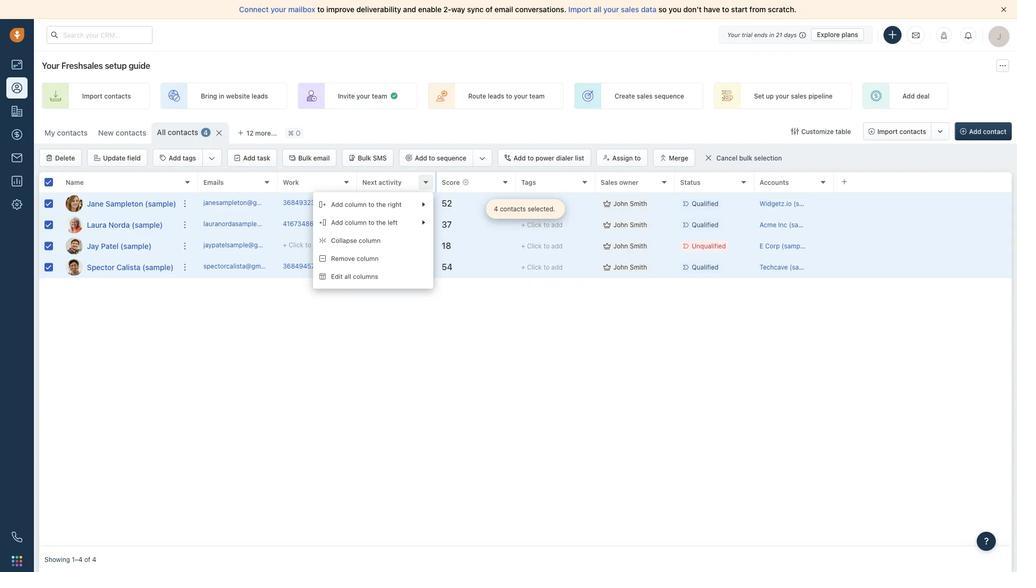 Task type: locate. For each thing, give the bounding box(es) containing it.
2 john smith from the top
[[614, 221, 647, 229]]

container_wx8msf4aqz5i3rn1 image
[[390, 92, 398, 100], [604, 264, 611, 271]]

contacts right "my" at the top left of the page
[[57, 128, 88, 137]]

(sample) right corp
[[782, 242, 808, 250]]

click for 18
[[527, 242, 542, 250]]

2 horizontal spatial 4
[[494, 205, 498, 213]]

import inside import contacts button
[[878, 128, 898, 135]]

your left mailbox
[[271, 5, 286, 14]]

2 vertical spatial task
[[382, 242, 395, 250]]

(sample) right inc on the right
[[789, 221, 816, 229]]

bulk inside button
[[358, 154, 371, 162]]

cell
[[834, 193, 1012, 214], [834, 215, 1012, 235], [834, 236, 1012, 256], [834, 257, 1012, 278]]

right
[[388, 201, 402, 208]]

spector
[[87, 263, 115, 272]]

press space to deselect this row. row containing jane sampleton (sample)
[[39, 193, 198, 215]]

1 vertical spatial import
[[82, 92, 102, 100]]

list
[[575, 154, 584, 162]]

1 smith from the top
[[630, 200, 647, 207]]

1 vertical spatial task
[[382, 221, 395, 229]]

left
[[388, 219, 398, 226]]

1 horizontal spatial container_wx8msf4aqz5i3rn1 image
[[604, 264, 611, 271]]

connect your mailbox to improve deliverability and enable 2-way sync of email conversations. import all your sales data so you don't have to start from scratch.
[[239, 5, 797, 14]]

john smith
[[614, 200, 647, 207], [614, 221, 647, 229], [614, 242, 647, 250], [614, 264, 647, 271]]

1 horizontal spatial leads
[[488, 92, 504, 100]]

0 horizontal spatial container_wx8msf4aqz5i3rn1 image
[[390, 92, 398, 100]]

your
[[728, 31, 740, 38], [42, 61, 59, 71]]

close image
[[1001, 7, 1007, 12]]

sequence inside "button"
[[437, 154, 467, 162]]

bulk down the o
[[298, 154, 312, 162]]

delete button
[[39, 149, 82, 167]]

import contacts down add deal link
[[878, 128, 926, 135]]

leads right route at the top of the page
[[488, 92, 504, 100]]

john
[[614, 200, 628, 207], [614, 221, 628, 229], [614, 242, 628, 250], [614, 264, 628, 271]]

2 vertical spatial 4
[[92, 556, 96, 563]]

2 + click to add from the top
[[521, 221, 563, 229]]

you
[[669, 5, 682, 14]]

sequence for create sales sequence
[[655, 92, 684, 100]]

+ add task up remove column
[[362, 242, 395, 250]]

1 vertical spatial the
[[376, 219, 386, 226]]

4167348672 link
[[283, 219, 321, 231]]

activity
[[379, 179, 402, 186]]

jay patel (sample)
[[87, 242, 152, 250]]

(sample) down jane sampleton (sample) link on the top of page
[[132, 220, 163, 229]]

angle down image
[[209, 153, 215, 164]]

laura norda (sample)
[[87, 220, 163, 229]]

0 horizontal spatial leads
[[252, 92, 268, 100]]

edit all columns menu item
[[313, 268, 433, 286]]

(sample) up spector calista (sample)
[[120, 242, 152, 250]]

1 vertical spatial email
[[313, 154, 330, 162]]

column for collapse column
[[359, 237, 381, 244]]

2 the from the top
[[376, 219, 386, 226]]

1 vertical spatial import contacts
[[878, 128, 926, 135]]

container_wx8msf4aqz5i3rn1 image inside "invite your team" link
[[390, 92, 398, 100]]

0 horizontal spatial import
[[82, 92, 102, 100]]

so
[[659, 5, 667, 14]]

contacts down add deal
[[900, 128, 926, 135]]

0 vertical spatial task
[[257, 154, 270, 162]]

0 horizontal spatial all
[[345, 273, 351, 280]]

1 horizontal spatial of
[[486, 5, 493, 14]]

1 + add task from the top
[[362, 221, 395, 229]]

⌘ o
[[288, 129, 301, 137]]

2 smith from the top
[[630, 221, 647, 229]]

the
[[376, 201, 386, 208], [376, 219, 386, 226]]

qualified down unqualified
[[692, 264, 719, 271]]

0 horizontal spatial your
[[42, 61, 59, 71]]

route leads to your team link
[[428, 83, 564, 109]]

1 horizontal spatial bulk
[[358, 154, 371, 162]]

import inside import contacts link
[[82, 92, 102, 100]]

next
[[362, 179, 377, 186]]

e corp (sample) link
[[760, 242, 808, 250]]

phone element
[[6, 527, 28, 548]]

my
[[45, 128, 55, 137]]

add tags group
[[153, 149, 222, 167]]

+
[[521, 200, 525, 207], [521, 221, 525, 229], [362, 221, 366, 229], [283, 241, 287, 249], [521, 242, 525, 250], [362, 242, 366, 250], [521, 264, 525, 271]]

contacts left selected.
[[500, 205, 526, 213]]

2 cell from the top
[[834, 215, 1012, 235]]

sales left the pipeline
[[791, 92, 807, 100]]

1 cell from the top
[[834, 193, 1012, 214]]

your inside route leads to your team link
[[514, 92, 528, 100]]

enable
[[418, 5, 442, 14]]

bulk sms
[[358, 154, 387, 162]]

sequence up score
[[437, 154, 467, 162]]

1 horizontal spatial 4
[[204, 129, 208, 136]]

task down right on the left of page
[[382, 221, 395, 229]]

1 vertical spatial + add task
[[362, 242, 395, 250]]

new contacts button
[[93, 122, 152, 144], [98, 128, 146, 137]]

1 vertical spatial in
[[219, 92, 224, 100]]

+ add task up collapse column menu item
[[362, 221, 395, 229]]

bring in website leads
[[201, 92, 268, 100]]

0 vertical spatial container_wx8msf4aqz5i3rn1 image
[[390, 92, 398, 100]]

task inside button
[[257, 154, 270, 162]]

1 horizontal spatial team
[[529, 92, 545, 100]]

+ add task
[[362, 221, 395, 229], [362, 242, 395, 250]]

spector calista (sample) link
[[87, 262, 173, 273]]

press space to deselect this row. row containing 18
[[198, 236, 1012, 257]]

add deal link
[[863, 83, 949, 109]]

0 horizontal spatial in
[[219, 92, 224, 100]]

0 horizontal spatial sequence
[[437, 154, 467, 162]]

deliverability
[[356, 5, 401, 14]]

import contacts for import contacts button
[[878, 128, 926, 135]]

in inside bring in website leads link
[[219, 92, 224, 100]]

task for 37
[[382, 221, 395, 229]]

tags
[[183, 154, 196, 162]]

click for 54
[[527, 264, 542, 271]]

1 horizontal spatial email
[[495, 5, 513, 14]]

your right up
[[776, 92, 789, 100]]

4 smith from the top
[[630, 264, 647, 271]]

bulk for bulk email
[[298, 154, 312, 162]]

import contacts down "setup"
[[82, 92, 131, 100]]

0 vertical spatial import contacts
[[82, 92, 131, 100]]

1 vertical spatial all
[[345, 273, 351, 280]]

cancel bulk selection
[[717, 154, 782, 162]]

2 john from the top
[[614, 221, 628, 229]]

0 horizontal spatial team
[[372, 92, 387, 100]]

name
[[66, 179, 84, 186]]

1 vertical spatial qualified
[[692, 221, 719, 229]]

widgetz.io
[[760, 200, 792, 207]]

0 vertical spatial your
[[728, 31, 740, 38]]

explore
[[817, 31, 840, 38]]

all left data
[[594, 5, 602, 14]]

guide
[[129, 61, 150, 71]]

import for import contacts button
[[878, 128, 898, 135]]

import contacts inside button
[[878, 128, 926, 135]]

customize table button
[[785, 122, 858, 140]]

2 vertical spatial import
[[878, 128, 898, 135]]

all inside menu item
[[345, 273, 351, 280]]

update field button
[[87, 149, 148, 167]]

qualified for 54
[[692, 264, 719, 271]]

1 vertical spatial of
[[84, 556, 90, 563]]

jay
[[87, 242, 99, 250]]

bring in website leads link
[[161, 83, 287, 109]]

add inside "button"
[[415, 154, 427, 162]]

jane sampleton (sample)
[[87, 199, 176, 208]]

of right sync
[[486, 5, 493, 14]]

your right invite
[[357, 92, 370, 100]]

contacts inside button
[[900, 128, 926, 135]]

angle down image
[[479, 153, 486, 164]]

invite
[[338, 92, 355, 100]]

2 row group from the left
[[198, 193, 1012, 278]]

menu
[[313, 192, 433, 289]]

the for right
[[376, 201, 386, 208]]

0 vertical spatial 4
[[204, 129, 208, 136]]

0 vertical spatial import
[[568, 5, 592, 14]]

(sample) right "sampleton" at left top
[[145, 199, 176, 208]]

press space to deselect this row. row
[[39, 193, 198, 215], [198, 193, 1012, 215], [39, 215, 198, 236], [198, 215, 1012, 236], [39, 236, 198, 257], [198, 236, 1012, 257], [39, 257, 198, 278], [198, 257, 1012, 278]]

email
[[495, 5, 513, 14], [313, 154, 330, 162]]

john for 37
[[614, 221, 628, 229]]

3 smith from the top
[[630, 242, 647, 250]]

1 qualified from the top
[[692, 200, 719, 207]]

jay patel (sample) link
[[87, 241, 152, 251]]

pipeline
[[809, 92, 833, 100]]

john smith for 18
[[614, 242, 647, 250]]

leads right website
[[252, 92, 268, 100]]

task down 12 more...
[[257, 154, 270, 162]]

(sample) for e corp (sample)
[[782, 242, 808, 250]]

qualified up unqualified
[[692, 221, 719, 229]]

create
[[615, 92, 635, 100]]

columns
[[353, 273, 378, 280]]

2 vertical spatial qualified
[[692, 264, 719, 271]]

janesampleton@gmail.com 3684932360
[[203, 199, 323, 206]]

add to sequence group
[[399, 149, 493, 167]]

sequence right create
[[655, 92, 684, 100]]

spector calista (sample)
[[87, 263, 173, 272]]

3 qualified from the top
[[692, 264, 719, 271]]

1 vertical spatial sequence
[[437, 154, 467, 162]]

laura
[[87, 220, 107, 229]]

4 john from the top
[[614, 264, 628, 271]]

0 vertical spatial + add task
[[362, 221, 395, 229]]

(sample) right calista
[[142, 263, 173, 272]]

task
[[257, 154, 270, 162], [382, 221, 395, 229], [382, 242, 395, 250]]

1 horizontal spatial import contacts
[[878, 128, 926, 135]]

1 + click to add from the top
[[521, 200, 563, 207]]

assign to
[[612, 154, 641, 162]]

the left right on the left of page
[[376, 201, 386, 208]]

2 horizontal spatial import
[[878, 128, 898, 135]]

(sample) inside 'link'
[[132, 220, 163, 229]]

column up columns
[[357, 255, 379, 262]]

your left the trial
[[728, 31, 740, 38]]

add
[[903, 92, 915, 100], [969, 128, 982, 135], [169, 154, 181, 162], [243, 154, 255, 162], [415, 154, 427, 162], [514, 154, 526, 162], [331, 201, 343, 208], [331, 219, 343, 226], [368, 221, 380, 229], [368, 242, 380, 250]]

4 left selected.
[[494, 205, 498, 213]]

3 cell from the top
[[834, 236, 1012, 256]]

setup
[[105, 61, 127, 71]]

0 vertical spatial of
[[486, 5, 493, 14]]

contacts right new
[[116, 128, 146, 137]]

3 + click to add from the top
[[521, 242, 563, 250]]

1 horizontal spatial your
[[728, 31, 740, 38]]

bulk left sms
[[358, 154, 371, 162]]

1 vertical spatial your
[[42, 61, 59, 71]]

4 cell from the top
[[834, 257, 1012, 278]]

3 john smith from the top
[[614, 242, 647, 250]]

⌘
[[288, 129, 294, 137]]

the left left
[[376, 219, 386, 226]]

container_wx8msf4aqz5i3rn1 image inside customize table button
[[791, 128, 799, 135]]

+ click to add for 52
[[521, 200, 563, 207]]

0 vertical spatial the
[[376, 201, 386, 208]]

in right bring
[[219, 92, 224, 100]]

4 + click to add from the top
[[521, 264, 563, 271]]

1 horizontal spatial sequence
[[655, 92, 684, 100]]

your for your freshsales setup guide
[[42, 61, 59, 71]]

in left 21
[[770, 31, 774, 38]]

container_wx8msf4aqz5i3rn1 image
[[791, 128, 799, 135], [705, 154, 712, 162], [362, 200, 370, 207], [604, 200, 611, 207], [604, 221, 611, 229], [604, 242, 611, 250]]

bulk email
[[298, 154, 330, 162]]

don't
[[684, 5, 702, 14]]

4 john smith from the top
[[614, 264, 647, 271]]

connect
[[239, 5, 269, 14]]

0 horizontal spatial email
[[313, 154, 330, 162]]

2 team from the left
[[529, 92, 545, 100]]

2 qualified from the top
[[692, 221, 719, 229]]

add for add column to the left
[[331, 219, 343, 226]]

ends
[[754, 31, 768, 38]]

add for add to sequence
[[415, 154, 427, 162]]

1 john smith from the top
[[614, 200, 647, 207]]

data
[[641, 5, 657, 14]]

qualified down status
[[692, 200, 719, 207]]

from
[[750, 5, 766, 14]]

0 vertical spatial in
[[770, 31, 774, 38]]

j image
[[66, 195, 83, 212]]

import right conversations.
[[568, 5, 592, 14]]

1 horizontal spatial in
[[770, 31, 774, 38]]

grid
[[39, 171, 1012, 547]]

remove column
[[331, 255, 379, 262]]

import contacts group
[[863, 122, 950, 140]]

remove
[[331, 255, 355, 262]]

john smith for 37
[[614, 221, 647, 229]]

(sample) up acme inc (sample) link
[[794, 200, 820, 207]]

contacts
[[104, 92, 131, 100], [900, 128, 926, 135], [168, 128, 198, 137], [57, 128, 88, 137], [116, 128, 146, 137], [500, 205, 526, 213]]

add tags
[[169, 154, 196, 162]]

task down left
[[382, 242, 395, 250]]

freshworks switcher image
[[12, 556, 22, 567]]

widgetz.io (sample) link
[[760, 200, 820, 207]]

your right route at the top of the page
[[514, 92, 528, 100]]

1 horizontal spatial import
[[568, 5, 592, 14]]

john for 52
[[614, 200, 628, 207]]

4167348672
[[283, 220, 321, 227]]

have
[[704, 5, 720, 14]]

1 vertical spatial 4
[[494, 205, 498, 213]]

phone image
[[12, 532, 22, 543]]

of right 1–4
[[84, 556, 90, 563]]

name column header
[[60, 172, 198, 193]]

1 the from the top
[[376, 201, 386, 208]]

explore plans link
[[811, 28, 864, 41]]

import down add deal link
[[878, 128, 898, 135]]

power
[[536, 154, 555, 162]]

sales left data
[[621, 5, 639, 14]]

add task button
[[227, 149, 277, 167]]

1 bulk from the left
[[298, 154, 312, 162]]

your for your trial ends in 21 days
[[728, 31, 740, 38]]

column up the remove column menu item
[[359, 237, 381, 244]]

bulk inside button
[[298, 154, 312, 162]]

4 right all contacts link
[[204, 129, 208, 136]]

new
[[98, 128, 114, 137]]

0 vertical spatial all
[[594, 5, 602, 14]]

to
[[317, 5, 324, 14], [722, 5, 729, 14], [506, 92, 512, 100], [429, 154, 435, 162], [528, 154, 534, 162], [635, 154, 641, 162], [544, 200, 550, 207], [369, 201, 375, 208], [369, 219, 375, 226], [544, 221, 550, 229], [305, 241, 311, 249], [544, 242, 550, 250], [544, 264, 550, 271]]

scratch.
[[768, 5, 797, 14]]

0 horizontal spatial import contacts
[[82, 92, 131, 100]]

2 bulk from the left
[[358, 154, 371, 162]]

mailbox
[[288, 5, 315, 14]]

row group
[[39, 193, 198, 278], [198, 193, 1012, 278]]

all right edit
[[345, 273, 351, 280]]

0 vertical spatial qualified
[[692, 200, 719, 207]]

column up add column to the left
[[345, 201, 367, 208]]

column
[[345, 201, 367, 208], [345, 219, 367, 226], [359, 237, 381, 244], [357, 255, 379, 262]]

emails
[[203, 179, 224, 186]]

sequence
[[655, 92, 684, 100], [437, 154, 467, 162]]

3 john from the top
[[614, 242, 628, 250]]

patel
[[101, 242, 119, 250]]

your left freshsales
[[42, 61, 59, 71]]

0 horizontal spatial bulk
[[298, 154, 312, 162]]

4 inside all contacts 4
[[204, 129, 208, 136]]

2 + add task from the top
[[362, 242, 395, 250]]

import down 'your freshsales setup guide' at the left top of the page
[[82, 92, 102, 100]]

import contacts for import contacts link
[[82, 92, 131, 100]]

1 row group from the left
[[39, 193, 198, 278]]

email inside button
[[313, 154, 330, 162]]

john smith for 54
[[614, 264, 647, 271]]

4 right 1–4
[[92, 556, 96, 563]]

column up collapse column
[[345, 219, 367, 226]]

0 horizontal spatial of
[[84, 556, 90, 563]]

smith
[[630, 200, 647, 207], [630, 221, 647, 229], [630, 242, 647, 250], [630, 264, 647, 271]]

1 john from the top
[[614, 200, 628, 207]]

s image
[[66, 259, 83, 276]]

0 vertical spatial sequence
[[655, 92, 684, 100]]

cell for 54
[[834, 257, 1012, 278]]



Task type: describe. For each thing, give the bounding box(es) containing it.
+ click to add for 37
[[521, 221, 563, 229]]

freshsales
[[61, 61, 103, 71]]

collapse column
[[331, 237, 381, 244]]

add to sequence button
[[400, 149, 473, 166]]

connect your mailbox link
[[239, 5, 317, 14]]

bring
[[201, 92, 217, 100]]

37
[[442, 220, 452, 230]]

2 leads from the left
[[488, 92, 504, 100]]

john smith for 52
[[614, 200, 647, 207]]

52
[[442, 198, 452, 209]]

1 vertical spatial container_wx8msf4aqz5i3rn1 image
[[604, 264, 611, 271]]

smith for 52
[[630, 200, 647, 207]]

bulk email button
[[282, 149, 337, 167]]

techcave
[[760, 264, 788, 271]]

score
[[442, 179, 460, 186]]

name row
[[39, 172, 198, 193]]

set
[[754, 92, 764, 100]]

(sample) for jane sampleton (sample)
[[145, 199, 176, 208]]

add to power dialer list
[[514, 154, 584, 162]]

import for import contacts link
[[82, 92, 102, 100]]

days
[[784, 31, 797, 38]]

add tags button
[[153, 149, 202, 166]]

add for add tags
[[169, 154, 181, 162]]

acme
[[760, 221, 777, 229]]

+ click to add for 18
[[521, 242, 563, 250]]

smith for 37
[[630, 221, 647, 229]]

grid containing 52
[[39, 171, 1012, 547]]

sampleton
[[106, 199, 143, 208]]

showing 1–4 of 4
[[45, 556, 96, 563]]

press space to deselect this row. row containing 54
[[198, 257, 1012, 278]]

add deal
[[903, 92, 930, 100]]

techcave (sample)
[[760, 264, 816, 271]]

john for 18
[[614, 242, 628, 250]]

add column to the left
[[331, 219, 398, 226]]

Search your CRM... text field
[[47, 26, 153, 44]]

qualified for 52
[[692, 200, 719, 207]]

row group containing jane sampleton (sample)
[[39, 193, 198, 278]]

all contacts link
[[157, 127, 198, 138]]

press space to deselect this row. row containing 37
[[198, 215, 1012, 236]]

press space to deselect this row. row containing 52
[[198, 193, 1012, 215]]

qualified for 37
[[692, 221, 719, 229]]

accounts
[[760, 179, 789, 186]]

your inside 'set up your sales pipeline' link
[[776, 92, 789, 100]]

norda
[[109, 220, 130, 229]]

all
[[157, 128, 166, 137]]

route leads to your team
[[468, 92, 545, 100]]

deal
[[917, 92, 930, 100]]

your inside "invite your team" link
[[357, 92, 370, 100]]

table
[[836, 128, 851, 135]]

press space to deselect this row. row containing spector calista (sample)
[[39, 257, 198, 278]]

techcave (sample) link
[[760, 264, 816, 271]]

cell for 18
[[834, 236, 1012, 256]]

contact
[[983, 128, 1007, 135]]

add for add to power dialer list
[[514, 154, 526, 162]]

your freshsales setup guide
[[42, 61, 150, 71]]

4 contacts selected.
[[494, 205, 555, 213]]

21
[[776, 31, 782, 38]]

calista
[[117, 263, 141, 272]]

jane
[[87, 199, 104, 208]]

1 horizontal spatial all
[[594, 5, 602, 14]]

contacts right all
[[168, 128, 198, 137]]

add for 52
[[552, 200, 563, 207]]

0 vertical spatial email
[[495, 5, 513, 14]]

3684932360
[[283, 199, 323, 206]]

12 more... button
[[232, 126, 283, 140]]

add for 37
[[552, 221, 563, 229]]

click for 52
[[527, 200, 542, 207]]

collapse column menu item
[[313, 232, 433, 250]]

add for 18
[[552, 242, 563, 250]]

press space to deselect this row. row containing jay patel (sample)
[[39, 236, 198, 257]]

my contacts
[[45, 128, 88, 137]]

all contacts 4
[[157, 128, 208, 137]]

click for 37
[[527, 221, 542, 229]]

smith for 54
[[630, 264, 647, 271]]

remove column menu item
[[313, 250, 433, 268]]

3684945781 link
[[283, 262, 322, 273]]

import contacts button
[[863, 122, 932, 140]]

jane sampleton (sample) link
[[87, 198, 176, 209]]

the for left
[[376, 219, 386, 226]]

edit
[[331, 273, 343, 280]]

jaypatelsample@gmail.com link
[[203, 240, 285, 252]]

update
[[103, 154, 125, 162]]

(sample) for acme inc (sample)
[[789, 221, 816, 229]]

import all your sales data link
[[568, 5, 659, 14]]

add for add task
[[243, 154, 255, 162]]

add for 54
[[552, 264, 563, 271]]

cell for 37
[[834, 215, 1012, 235]]

3684945781
[[283, 262, 322, 270]]

invite your team link
[[298, 83, 417, 109]]

menu containing add column to the right
[[313, 192, 433, 289]]

update field
[[103, 154, 141, 162]]

add for add column to the right
[[331, 201, 343, 208]]

(sample) down the e corp (sample)
[[790, 264, 816, 271]]

add for add contact
[[969, 128, 982, 135]]

your left data
[[604, 5, 619, 14]]

email image
[[912, 31, 920, 39]]

laura norda (sample) link
[[87, 220, 163, 230]]

j image
[[66, 238, 83, 255]]

next activity
[[362, 179, 402, 186]]

e
[[760, 242, 764, 250]]

trial
[[742, 31, 753, 38]]

column for add column to the left
[[345, 219, 367, 226]]

create sales sequence link
[[574, 83, 703, 109]]

start
[[731, 5, 748, 14]]

janesampleton@gmail.com link
[[203, 198, 284, 209]]

sales
[[601, 179, 618, 186]]

e corp (sample)
[[760, 242, 808, 250]]

jaypatelsample@gmail.com
[[203, 241, 285, 249]]

0 horizontal spatial 4
[[92, 556, 96, 563]]

+ add task for 18
[[362, 242, 395, 250]]

column for remove column
[[357, 255, 379, 262]]

create sales sequence
[[615, 92, 684, 100]]

add to sequence
[[415, 154, 467, 162]]

smith for 18
[[630, 242, 647, 250]]

plans
[[842, 31, 858, 38]]

task for 18
[[382, 242, 395, 250]]

cell for 52
[[834, 193, 1012, 214]]

+ add task for 37
[[362, 221, 395, 229]]

(sample) for jay patel (sample)
[[120, 242, 152, 250]]

column for add column to the right
[[345, 201, 367, 208]]

website
[[226, 92, 250, 100]]

1 team from the left
[[372, 92, 387, 100]]

bulk for bulk sms
[[358, 154, 371, 162]]

press space to deselect this row. row containing laura norda (sample)
[[39, 215, 198, 236]]

12
[[247, 129, 254, 137]]

18
[[442, 241, 451, 251]]

bulk
[[739, 154, 752, 162]]

janesampleton@gmail.com
[[203, 199, 284, 206]]

contacts down "setup"
[[104, 92, 131, 100]]

explore plans
[[817, 31, 858, 38]]

lauranordasample@gmail.com link
[[203, 219, 293, 231]]

(sample) for laura norda (sample)
[[132, 220, 163, 229]]

1 leads from the left
[[252, 92, 268, 100]]

2-
[[444, 5, 451, 14]]

john for 54
[[614, 264, 628, 271]]

spectorcalista@gmail.com 3684945781
[[203, 262, 322, 270]]

spectorcalista@gmail.com link
[[203, 262, 282, 273]]

improve
[[326, 5, 355, 14]]

+ click to add for 54
[[521, 264, 563, 271]]

sequence for add to sequence
[[437, 154, 467, 162]]

to inside "button"
[[429, 154, 435, 162]]

(sample) for spector calista (sample)
[[142, 263, 173, 272]]

sales right create
[[637, 92, 653, 100]]

work
[[283, 179, 299, 186]]

row group containing 52
[[198, 193, 1012, 278]]

l image
[[66, 216, 83, 233]]

assign
[[612, 154, 633, 162]]

add for add deal
[[903, 92, 915, 100]]

dialer
[[556, 154, 573, 162]]

invite your team
[[338, 92, 387, 100]]



Task type: vqa. For each thing, say whether or not it's contained in the screenshot.
right TEAM
yes



